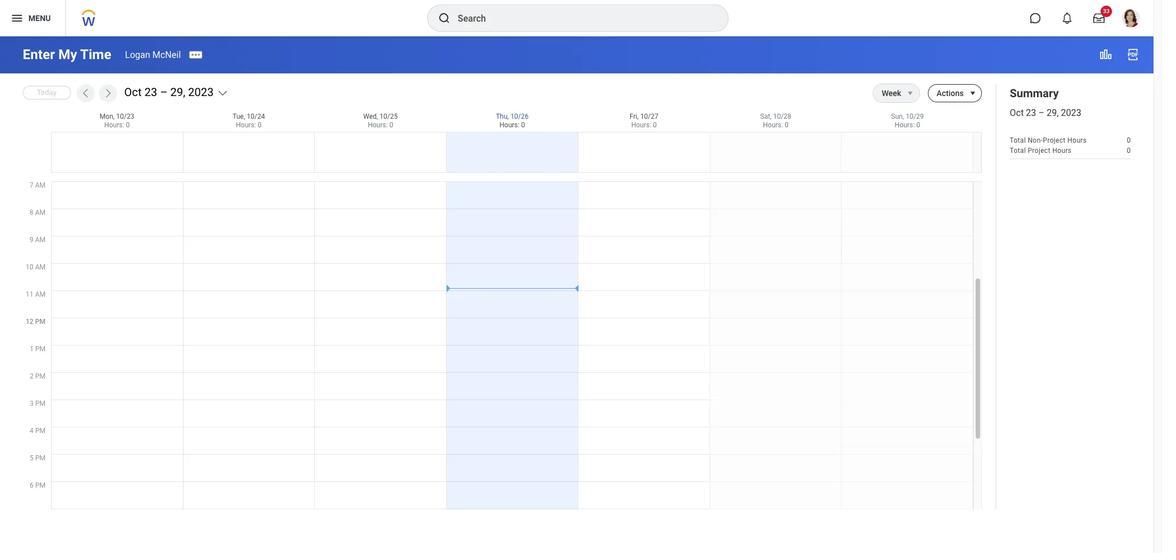 Task type: locate. For each thing, give the bounding box(es) containing it.
1 horizontal spatial 2023
[[1062, 107, 1082, 118]]

7 am
[[30, 181, 45, 189]]

mon, 10/23
[[100, 113, 134, 121]]

0 horizontal spatial oct
[[124, 85, 142, 99]]

10/28
[[774, 113, 792, 121]]

5 pm from the top
[[35, 427, 45, 435]]

2 pm from the top
[[35, 345, 45, 353]]

fri, 10/27
[[630, 113, 659, 121]]

10 am
[[26, 263, 45, 271]]

sun, 10/29
[[892, 113, 925, 121]]

pm right 1
[[35, 345, 45, 353]]

total down total non-project hours
[[1011, 147, 1027, 155]]

time
[[80, 47, 111, 63]]

pm for 1 pm
[[35, 345, 45, 353]]

caret down image for actions
[[967, 89, 980, 98]]

am right 10
[[35, 263, 45, 271]]

3 am from the top
[[35, 236, 45, 244]]

1 vertical spatial oct 23 – 29, 2023
[[1011, 107, 1082, 118]]

pm for 12 pm
[[35, 318, 45, 326]]

hours: down the mon, 10/23
[[104, 121, 124, 129]]

10/24
[[247, 113, 265, 121]]

hours: down the sat, 10/28
[[764, 121, 784, 129]]

menu
[[28, 13, 51, 23]]

hours: down fri, 10/27
[[632, 121, 652, 129]]

oct 23 – 29, 2023 down mcneil
[[124, 85, 214, 99]]

hours:
[[104, 121, 124, 129], [236, 121, 256, 129], [368, 121, 388, 129], [500, 121, 520, 129], [632, 121, 652, 129], [764, 121, 784, 129], [895, 121, 915, 129]]

8
[[30, 209, 33, 217]]

8 am
[[30, 209, 45, 217]]

chevron left image
[[80, 88, 91, 99]]

0 vertical spatial total
[[1011, 137, 1027, 145]]

10/27
[[641, 113, 659, 121]]

caret down image right actions
[[967, 89, 980, 98]]

search image
[[438, 11, 451, 25]]

am right 9
[[35, 236, 45, 244]]

1 caret down image from the left
[[904, 89, 918, 98]]

notifications large image
[[1062, 13, 1074, 24]]

pm for 6 pm
[[35, 482, 45, 490]]

caret down image right week at the top of page
[[904, 89, 918, 98]]

hours: 0
[[104, 121, 130, 129], [236, 121, 262, 129], [368, 121, 394, 129], [500, 121, 525, 129], [632, 121, 657, 129], [764, 121, 789, 129], [895, 121, 921, 129]]

hours: 0 down tue, 10/24
[[236, 121, 262, 129]]

0 vertical spatial hours
[[1068, 137, 1088, 145]]

pm right 2
[[35, 372, 45, 380]]

6
[[30, 482, 34, 490]]

1 vertical spatial project
[[1029, 147, 1051, 155]]

11
[[26, 291, 33, 299]]

tue, 10/24
[[233, 113, 265, 121]]

0 vertical spatial 29,
[[170, 85, 185, 99]]

5 hours: 0 from the left
[[632, 121, 657, 129]]

0 vertical spatial 2023
[[188, 85, 214, 99]]

oct right chevron right image
[[124, 85, 142, 99]]

am for 9 am
[[35, 236, 45, 244]]

hours up total project hours
[[1068, 137, 1088, 145]]

4 am from the top
[[35, 263, 45, 271]]

tue,
[[233, 113, 245, 121]]

project down non-
[[1029, 147, 1051, 155]]

9
[[30, 236, 33, 244]]

7 pm from the top
[[35, 482, 45, 490]]

mcneil
[[153, 49, 181, 60]]

hours
[[1068, 137, 1088, 145], [1053, 147, 1072, 155]]

total
[[1011, 137, 1027, 145], [1011, 147, 1027, 155]]

hours: 0 down the mon, 10/23
[[104, 121, 130, 129]]

view printable version (pdf) image
[[1127, 48, 1141, 61]]

total for total non-project hours
[[1011, 137, 1027, 145]]

2023 up total non-project hours
[[1062, 107, 1082, 118]]

1 vertical spatial 23
[[1027, 107, 1037, 118]]

1 vertical spatial total
[[1011, 147, 1027, 155]]

hours: 0 down thu, 10/26
[[500, 121, 525, 129]]

pm right 4
[[35, 427, 45, 435]]

10/26
[[511, 113, 529, 121]]

sat,
[[761, 113, 772, 121]]

0 horizontal spatial caret down image
[[904, 89, 918, 98]]

my
[[58, 47, 77, 63]]

am
[[35, 181, 45, 189], [35, 209, 45, 217], [35, 236, 45, 244], [35, 263, 45, 271], [35, 291, 45, 299]]

4 hours: from the left
[[500, 121, 520, 129]]

project up total project hours
[[1044, 137, 1066, 145]]

6 pm from the top
[[35, 454, 45, 462]]

am right "8"
[[35, 209, 45, 217]]

am right "7"
[[35, 181, 45, 189]]

total non-project hours
[[1011, 137, 1088, 145]]

0 horizontal spatial –
[[160, 85, 168, 99]]

am for 11 am
[[35, 291, 45, 299]]

1 hours: from the left
[[104, 121, 124, 129]]

oct 23 – 29, 2023 down summary
[[1011, 107, 1082, 118]]

thu,
[[496, 113, 509, 121]]

1 vertical spatial 2023
[[1062, 107, 1082, 118]]

1 horizontal spatial 23
[[1027, 107, 1037, 118]]

11 am
[[26, 291, 45, 299]]

total left non-
[[1011, 137, 1027, 145]]

2 caret down image from the left
[[967, 89, 980, 98]]

pm for 5 pm
[[35, 454, 45, 462]]

hours: down thu, 10/26
[[500, 121, 520, 129]]

0 vertical spatial oct
[[124, 85, 142, 99]]

– down mcneil
[[160, 85, 168, 99]]

caret down image for week
[[904, 89, 918, 98]]

justify image
[[10, 11, 24, 25]]

23 down logan mcneil at the top of page
[[145, 85, 157, 99]]

23
[[145, 85, 157, 99], [1027, 107, 1037, 118]]

1 horizontal spatial 29,
[[1047, 107, 1059, 118]]

0 horizontal spatial 2023
[[188, 85, 214, 99]]

project
[[1044, 137, 1066, 145], [1029, 147, 1051, 155]]

total project hours
[[1011, 147, 1072, 155]]

hours: down wed, 10/25 at the left top of page
[[368, 121, 388, 129]]

1 vertical spatial 29,
[[1047, 107, 1059, 118]]

pm right 12
[[35, 318, 45, 326]]

hours: 0 down the sat, 10/28
[[764, 121, 789, 129]]

pm right 3
[[35, 400, 45, 408]]

hours down total non-project hours
[[1053, 147, 1072, 155]]

5 am from the top
[[35, 291, 45, 299]]

4 pm from the top
[[35, 400, 45, 408]]

2 am from the top
[[35, 209, 45, 217]]

1 am from the top
[[35, 181, 45, 189]]

caret down image
[[904, 89, 918, 98], [967, 89, 980, 98]]

29,
[[170, 85, 185, 99], [1047, 107, 1059, 118]]

hours: 0 down fri, 10/27
[[632, 121, 657, 129]]

23 down summary
[[1027, 107, 1037, 118]]

7 hours: from the left
[[895, 121, 915, 129]]

pm right 6
[[35, 482, 45, 490]]

6 hours: 0 from the left
[[764, 121, 789, 129]]

0 horizontal spatial oct 23 – 29, 2023
[[124, 85, 214, 99]]

pm for 2 pm
[[35, 372, 45, 380]]

0
[[126, 121, 130, 129], [258, 121, 262, 129], [390, 121, 394, 129], [522, 121, 525, 129], [653, 121, 657, 129], [785, 121, 789, 129], [917, 121, 921, 129], [1128, 137, 1132, 145], [1128, 147, 1132, 155]]

pm
[[35, 318, 45, 326], [35, 345, 45, 353], [35, 372, 45, 380], [35, 400, 45, 408], [35, 427, 45, 435], [35, 454, 45, 462], [35, 482, 45, 490]]

3 pm from the top
[[35, 372, 45, 380]]

1 total from the top
[[1011, 137, 1027, 145]]

oct down summary
[[1011, 107, 1025, 118]]

sat, 10/28
[[761, 113, 792, 121]]

2 hours: from the left
[[236, 121, 256, 129]]

2 total from the top
[[1011, 147, 1027, 155]]

29, down mcneil
[[170, 85, 185, 99]]

pm right 5
[[35, 454, 45, 462]]

hours: down tue, 10/24
[[236, 121, 256, 129]]

1 pm from the top
[[35, 318, 45, 326]]

0 vertical spatial 23
[[145, 85, 157, 99]]

1 horizontal spatial oct
[[1011, 107, 1025, 118]]

1 horizontal spatial caret down image
[[967, 89, 980, 98]]

hours: 0 down wed, 10/25 at the left top of page
[[368, 121, 394, 129]]

0 vertical spatial –
[[160, 85, 168, 99]]

oct 23 – 29, 2023
[[124, 85, 214, 99], [1011, 107, 1082, 118]]

2023
[[188, 85, 214, 99], [1062, 107, 1082, 118]]

am right the 11
[[35, 291, 45, 299]]

–
[[160, 85, 168, 99], [1039, 107, 1045, 118]]

hours: down sun, 10/29
[[895, 121, 915, 129]]

actions
[[937, 89, 964, 98]]

hours: 0 down sun, 10/29
[[895, 121, 921, 129]]

0 horizontal spatial 23
[[145, 85, 157, 99]]

– down summary
[[1039, 107, 1045, 118]]

29, down summary
[[1047, 107, 1059, 118]]

1 vertical spatial –
[[1039, 107, 1045, 118]]

2023 left chevron down image
[[188, 85, 214, 99]]

logan
[[125, 49, 150, 60]]

1 hours: 0 from the left
[[104, 121, 130, 129]]

oct
[[124, 85, 142, 99], [1011, 107, 1025, 118]]

logan mcneil
[[125, 49, 181, 60]]



Task type: vqa. For each thing, say whether or not it's contained in the screenshot.
bulk integration event status element associated with third row
no



Task type: describe. For each thing, give the bounding box(es) containing it.
1 pm
[[30, 345, 45, 353]]

summary
[[1011, 86, 1060, 100]]

inbox large image
[[1094, 13, 1106, 24]]

am for 8 am
[[35, 209, 45, 217]]

wed,
[[364, 113, 378, 121]]

non-
[[1029, 137, 1044, 145]]

9 am
[[30, 236, 45, 244]]

5
[[30, 454, 34, 462]]

1 vertical spatial oct
[[1011, 107, 1025, 118]]

enter
[[23, 47, 55, 63]]

4 hours: 0 from the left
[[500, 121, 525, 129]]

pm for 3 pm
[[35, 400, 45, 408]]

7 hours: 0 from the left
[[895, 121, 921, 129]]

chevron down image
[[217, 88, 229, 99]]

wed, 10/25
[[364, 113, 398, 121]]

5 pm
[[30, 454, 45, 462]]

actions button
[[929, 84, 964, 102]]

10/23
[[116, 113, 134, 121]]

fri,
[[630, 113, 639, 121]]

4 pm
[[30, 427, 45, 435]]

today button
[[23, 86, 71, 99]]

pm for 4 pm
[[35, 427, 45, 435]]

week
[[882, 89, 902, 98]]

1 vertical spatial hours
[[1053, 147, 1072, 155]]

7
[[30, 181, 33, 189]]

0 vertical spatial oct 23 – 29, 2023
[[124, 85, 214, 99]]

3 hours: from the left
[[368, 121, 388, 129]]

3
[[30, 400, 34, 408]]

3 hours: 0 from the left
[[368, 121, 394, 129]]

total for total project hours
[[1011, 147, 1027, 155]]

profile logan mcneil image
[[1123, 9, 1141, 30]]

1 horizontal spatial –
[[1039, 107, 1045, 118]]

enter my time
[[23, 47, 111, 63]]

2
[[30, 372, 34, 380]]

thu, 10/26
[[496, 113, 529, 121]]

10/25
[[380, 113, 398, 121]]

6 hours: from the left
[[764, 121, 784, 129]]

4
[[30, 427, 34, 435]]

0 horizontal spatial 29,
[[170, 85, 185, 99]]

2 pm
[[30, 372, 45, 380]]

12 pm
[[26, 318, 45, 326]]

5 hours: from the left
[[632, 121, 652, 129]]

6 pm
[[30, 482, 45, 490]]

2 hours: 0 from the left
[[236, 121, 262, 129]]

chevron right image
[[102, 88, 113, 99]]

10
[[26, 263, 33, 271]]

3 pm
[[30, 400, 45, 408]]

0 vertical spatial project
[[1044, 137, 1066, 145]]

Search Workday  search field
[[458, 6, 705, 31]]

10/29
[[906, 113, 925, 121]]

menu button
[[0, 0, 66, 36]]

view related information image
[[1100, 48, 1113, 61]]

today
[[37, 88, 57, 97]]

1
[[30, 345, 34, 353]]

mon,
[[100, 113, 115, 121]]

33 button
[[1087, 6, 1113, 31]]

sun,
[[892, 113, 905, 121]]

logan mcneil link
[[125, 49, 181, 60]]

am for 10 am
[[35, 263, 45, 271]]

12
[[26, 318, 33, 326]]

33
[[1104, 8, 1110, 14]]

1 horizontal spatial oct 23 – 29, 2023
[[1011, 107, 1082, 118]]

week button
[[874, 84, 902, 102]]

enter my time main content
[[0, 36, 1154, 537]]

am for 7 am
[[35, 181, 45, 189]]



